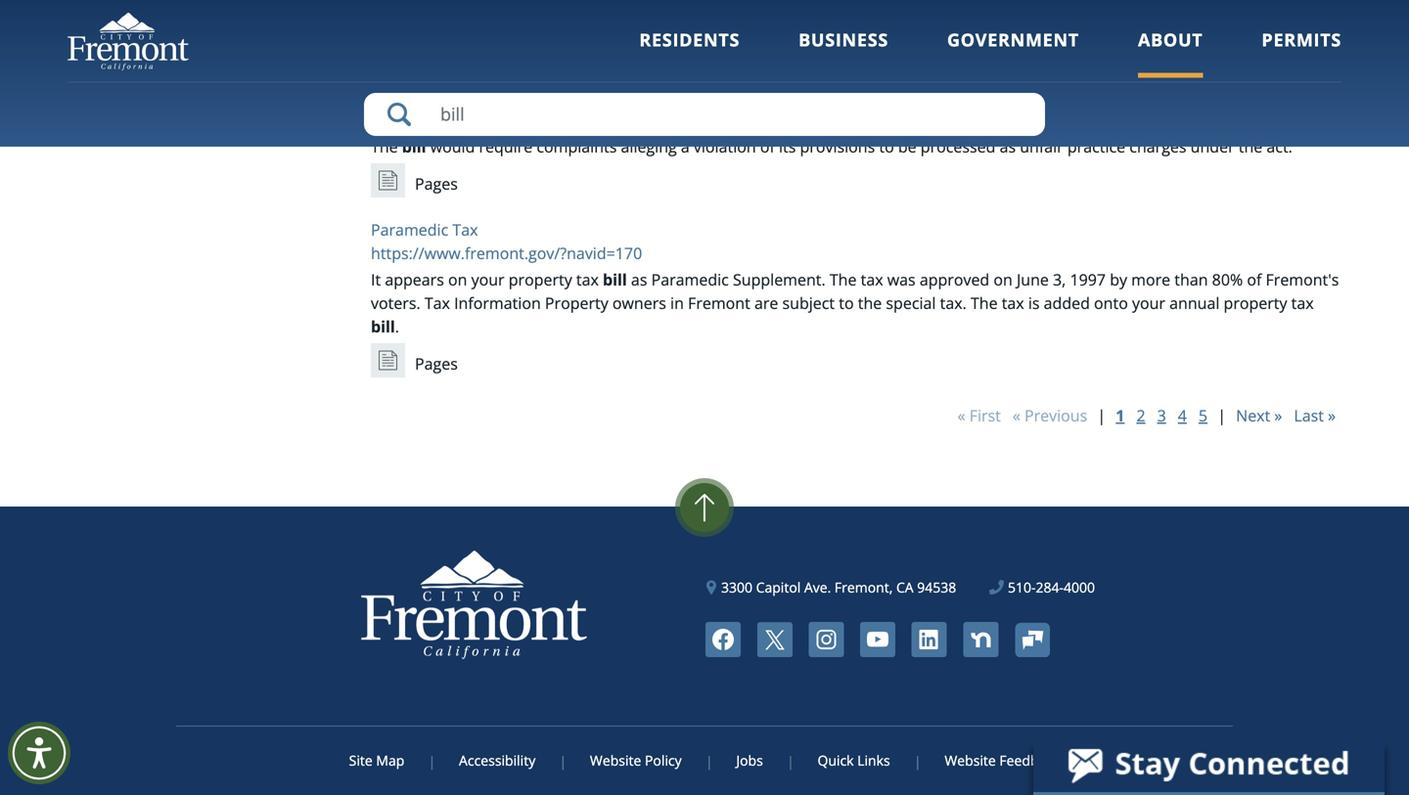 Task type: vqa. For each thing, say whether or not it's contained in the screenshot.
Part-
no



Task type: locate. For each thing, give the bounding box(es) containing it.
to left be on the right of the page
[[879, 136, 894, 157]]

links
[[858, 752, 890, 770]]

tax up https://www.fremont.gov/?navid=170
[[453, 219, 478, 240]]

on left june
[[994, 269, 1013, 290]]

1 vertical spatial tax
[[425, 293, 450, 314]]

paramedic up in
[[652, 269, 729, 290]]

pages down voters.
[[415, 353, 458, 374]]

2023 legislative cycle https://www.fremont.gov/?navid=1223
[[371, 63, 651, 107]]

0 horizontal spatial website
[[590, 752, 642, 770]]

2 vertical spatial the
[[971, 293, 998, 314]]

a
[[1099, 113, 1108, 134], [681, 136, 690, 157]]

2 horizontal spatial the
[[1239, 136, 1263, 157]]

next » link
[[1231, 403, 1289, 429]]

your up the information
[[471, 269, 505, 290]]

2
[[1137, 405, 1146, 426]]

pages down imposing
[[415, 173, 458, 194]]

is
[[1029, 293, 1040, 314]]

local inside would impose a state-mandated local program. the
[[1232, 113, 1266, 134]]

bill up processed
[[964, 113, 988, 134]]

1 horizontal spatial to
[[879, 136, 894, 157]]

its
[[779, 136, 796, 157]]

cycle
[[491, 63, 529, 84]]

0 vertical spatial a
[[1099, 113, 1108, 134]]

0 vertical spatial as
[[1000, 136, 1016, 157]]

0 vertical spatial the
[[936, 113, 960, 134]]

» right next at right bottom
[[1275, 405, 1283, 426]]

website left policy
[[590, 752, 642, 770]]

local
[[571, 113, 604, 134], [1232, 113, 1266, 134]]

2 vertical spatial the
[[858, 293, 882, 314]]

your inside as paramedic supplement. the tax was approved on june 3, 1997 by more than 80% of fremont's voters. tax information property owners in fremont are subject to the special tax. the tax is added onto your annual property tax bill .
[[1133, 293, 1166, 314]]

1 vertical spatial to
[[839, 293, 854, 314]]

1 horizontal spatial tax
[[453, 219, 478, 240]]

site map link
[[349, 752, 430, 770]]

website left "feedback"
[[945, 752, 996, 770]]

2 horizontal spatial the
[[971, 293, 998, 314]]

about
[[1138, 28, 1204, 52]]

mandated
[[1153, 113, 1228, 134]]

bill
[[964, 113, 988, 134], [402, 136, 426, 157], [603, 269, 627, 290], [371, 316, 395, 337]]

2 local from the left
[[1232, 113, 1266, 134]]

1 horizontal spatial paramedic
[[652, 269, 729, 290]]

1 horizontal spatial website
[[945, 752, 996, 770]]

map
[[376, 752, 405, 770]]

paramedic up appears
[[371, 219, 449, 240]]

property
[[545, 293, 609, 314]]

the
[[371, 136, 398, 157], [830, 269, 857, 290], [971, 293, 998, 314]]

bill down imposing
[[402, 136, 426, 157]]

2023
[[371, 63, 407, 84]]

»
[[1275, 405, 1283, 426], [1329, 405, 1336, 426]]

1 horizontal spatial local
[[1232, 113, 1266, 134]]

by
[[1110, 269, 1128, 290]]

practice
[[1068, 136, 1126, 157]]

|
[[1098, 405, 1106, 426], [1218, 405, 1227, 426]]

2 pages from the top
[[415, 353, 458, 374]]

0 horizontal spatial the
[[371, 136, 398, 157]]

footer tw icon image
[[758, 623, 793, 658]]

1 horizontal spatial of
[[1248, 269, 1262, 290]]

news
[[606, 17, 646, 38]]

2 | from the left
[[1218, 405, 1227, 426]]

local up complaints
[[571, 113, 604, 134]]

would inside would impose a state-mandated local program. the
[[993, 113, 1037, 134]]

require
[[479, 136, 533, 157]]

1 vertical spatial of
[[1248, 269, 1262, 290]]

the down by
[[371, 136, 398, 157]]

property down https://www.fremont.gov/?navid=170
[[509, 269, 572, 290]]

0 vertical spatial property
[[509, 269, 572, 290]]

0 horizontal spatial to
[[839, 293, 854, 314]]

to right subject
[[839, 293, 854, 314]]

0 horizontal spatial tax
[[425, 293, 450, 314]]

as left unfair
[[1000, 136, 1016, 157]]

of right the '80%'
[[1248, 269, 1262, 290]]

1 pages from the top
[[415, 173, 458, 194]]

charges
[[1130, 136, 1187, 157]]

website for website policy
[[590, 752, 642, 770]]

impose
[[1041, 113, 1095, 134]]

0 horizontal spatial |
[[1098, 405, 1106, 426]]

0 horizontal spatial as
[[631, 269, 648, 290]]

https://www.fremont.gov/?navid=170
[[371, 243, 642, 264]]

tax
[[576, 269, 599, 290], [861, 269, 884, 290], [1002, 293, 1025, 314], [1292, 293, 1314, 314]]

tax
[[453, 219, 478, 240], [425, 293, 450, 314]]

website policy
[[590, 752, 682, 770]]

2 horizontal spatial on
[[994, 269, 1013, 290]]

would up unfair
[[993, 113, 1037, 134]]

1 vertical spatial property
[[1224, 293, 1288, 314]]

approved
[[920, 269, 990, 290]]

3300
[[721, 579, 753, 597]]

jobs link
[[711, 752, 789, 770]]

2 website from the left
[[945, 752, 996, 770]]

would down imposing
[[430, 136, 475, 157]]

1 website from the left
[[590, 752, 642, 770]]

be
[[899, 136, 917, 157]]

was
[[888, 269, 916, 290]]

tax down appears
[[425, 293, 450, 314]]

284-
[[1036, 579, 1064, 597]]

0 horizontal spatial your
[[471, 269, 505, 290]]

0 horizontal spatial local
[[571, 113, 604, 134]]

| right 5
[[1218, 405, 1227, 426]]

0 horizontal spatial »
[[1275, 405, 1283, 426]]

0 vertical spatial would
[[993, 113, 1037, 134]]

on up complaints
[[548, 113, 567, 134]]

the
[[936, 113, 960, 134], [1239, 136, 1263, 157], [858, 293, 882, 314]]

bill inside as paramedic supplement. the tax was approved on june 3, 1997 by more than 80% of fremont's voters. tax information property owners in fremont are subject to the special tax. the tax is added onto your annual property tax bill .
[[371, 316, 395, 337]]

tax.
[[940, 293, 967, 314]]

alleging
[[621, 136, 677, 157]]

the up processed
[[936, 113, 960, 134]]

0 vertical spatial pages
[[415, 173, 458, 194]]

imposing
[[393, 113, 460, 134]]

1 vertical spatial your
[[1133, 293, 1166, 314]]

website for website feedback
[[945, 752, 996, 770]]

local up under
[[1232, 113, 1266, 134]]

| left 1
[[1098, 405, 1106, 426]]

a up practice
[[1099, 113, 1108, 134]]

1 vertical spatial would
[[430, 136, 475, 157]]

3 link
[[1152, 403, 1173, 429]]

1 » from the left
[[1275, 405, 1283, 426]]

1 horizontal spatial »
[[1329, 405, 1336, 426]]

onto
[[1095, 293, 1129, 314]]

0 horizontal spatial the
[[858, 293, 882, 314]]

pages for .
[[415, 353, 458, 374]]

next
[[1237, 405, 1271, 426]]

the right "tax."
[[971, 293, 998, 314]]

bill down voters.
[[371, 316, 395, 337]]

property
[[509, 269, 572, 290], [1224, 293, 1288, 314]]

complaints
[[537, 136, 617, 157]]

ca
[[897, 579, 914, 597]]

provisions
[[800, 136, 875, 157]]

the left special
[[858, 293, 882, 314]]

the up subject
[[830, 269, 857, 290]]

site
[[349, 752, 373, 770]]

1 vertical spatial the
[[830, 269, 857, 290]]

in
[[671, 293, 684, 314]]

employ
[[709, 113, 764, 134]]

by imposing new duties on local agencies that employ temporary employees, the bill
[[371, 113, 988, 134]]

of
[[760, 136, 775, 157], [1248, 269, 1262, 290]]

stay connected image
[[1034, 738, 1383, 793]]

0 horizontal spatial of
[[760, 136, 775, 157]]

the left act.
[[1239, 136, 1263, 157]]

as up owners
[[631, 269, 648, 290]]

4
[[1178, 405, 1187, 426]]

tax left is on the right top
[[1002, 293, 1025, 314]]

1 local from the left
[[571, 113, 604, 134]]

footer fb icon image
[[706, 623, 741, 658]]

0 horizontal spatial paramedic
[[371, 219, 449, 240]]

1 horizontal spatial would
[[993, 113, 1037, 134]]

the inside as paramedic supplement. the tax was approved on june 3, 1997 by more than 80% of fremont's voters. tax information property owners in fremont are subject to the special tax. the tax is added onto your annual property tax bill .
[[858, 293, 882, 314]]

5
[[1199, 405, 1208, 426]]

» right last
[[1329, 405, 1336, 426]]

0 horizontal spatial on
[[448, 269, 467, 290]]

your
[[471, 269, 505, 290], [1133, 293, 1166, 314]]

voters.
[[371, 293, 421, 314]]

1 horizontal spatial |
[[1218, 405, 1227, 426]]

would
[[993, 113, 1037, 134], [430, 136, 475, 157]]

property down the '80%'
[[1224, 293, 1288, 314]]

0 vertical spatial tax
[[453, 219, 478, 240]]

0 vertical spatial the
[[371, 136, 398, 157]]

1 vertical spatial pages
[[415, 353, 458, 374]]

1 vertical spatial as
[[631, 269, 648, 290]]

1 horizontal spatial your
[[1133, 293, 1166, 314]]

1 horizontal spatial property
[[1224, 293, 1288, 314]]

as paramedic supplement. the tax was approved on june 3, 1997 by more than 80% of fremont's voters. tax information property owners in fremont are subject to the special tax. the tax is added onto your annual property tax bill .
[[371, 269, 1340, 337]]

bill up owners
[[603, 269, 627, 290]]

1 horizontal spatial a
[[1099, 113, 1108, 134]]

accessibility
[[459, 752, 536, 770]]

0 horizontal spatial a
[[681, 136, 690, 157]]

of left its
[[760, 136, 775, 157]]

a down that
[[681, 136, 690, 157]]

your down more
[[1133, 293, 1166, 314]]

quick links link
[[792, 752, 916, 770]]

paramedic inside paramedic tax https://www.fremont.gov/?navid=170
[[371, 219, 449, 240]]

0 vertical spatial your
[[471, 269, 505, 290]]

quick links
[[818, 752, 890, 770]]

0 vertical spatial paramedic
[[371, 219, 449, 240]]

on right appears
[[448, 269, 467, 290]]

1 vertical spatial paramedic
[[652, 269, 729, 290]]



Task type: describe. For each thing, give the bounding box(es) containing it.
1 vertical spatial a
[[681, 136, 690, 157]]

local for mandated
[[1232, 113, 1266, 134]]

special
[[886, 293, 936, 314]]

.
[[395, 316, 399, 337]]

government
[[948, 28, 1080, 52]]

legislative
[[411, 63, 487, 84]]

processed
[[921, 136, 996, 157]]

1997
[[1070, 269, 1106, 290]]

feedback
[[1000, 752, 1061, 770]]

1 horizontal spatial as
[[1000, 136, 1016, 157]]

business
[[799, 28, 889, 52]]

tax up property
[[576, 269, 599, 290]]

4000
[[1064, 579, 1095, 597]]

jobs
[[736, 752, 763, 770]]

ave.
[[805, 579, 831, 597]]

website policy link
[[565, 752, 707, 770]]

under
[[1191, 136, 1235, 157]]

accessibility link
[[434, 752, 561, 770]]

it appears on your property tax bill
[[371, 269, 627, 290]]

1 horizontal spatial the
[[936, 113, 960, 134]]

tax inside paramedic tax https://www.fremont.gov/?navid=170
[[453, 219, 478, 240]]

on inside as paramedic supplement. the tax was approved on june 3, 1997 by more than 80% of fremont's voters. tax information property owners in fremont are subject to the special tax. the tax is added onto your annual property tax bill .
[[994, 269, 1013, 290]]

by
[[371, 113, 389, 134]]

property inside as paramedic supplement. the tax was approved on june 3, 1997 by more than 80% of fremont's voters. tax information property owners in fremont are subject to the special tax. the tax is added onto your annual property tax bill .
[[1224, 293, 1288, 314]]

temporary
[[768, 113, 845, 134]]

fremont's
[[1266, 269, 1340, 290]]

than
[[1175, 269, 1209, 290]]

1 horizontal spatial on
[[548, 113, 567, 134]]

https://www.fremont.gov/?navid=1223
[[371, 86, 651, 107]]

3,
[[1053, 269, 1066, 290]]

about link
[[1138, 28, 1204, 78]]

1 horizontal spatial the
[[830, 269, 857, 290]]

residents
[[640, 28, 740, 52]]

violation
[[694, 136, 756, 157]]

government link
[[948, 28, 1080, 78]]

residents link
[[640, 28, 740, 78]]

fremont
[[688, 293, 751, 314]]

to inside as paramedic supplement. the tax was approved on june 3, 1997 by more than 80% of fremont's voters. tax information property owners in fremont are subject to the special tax. the tax is added onto your annual property tax bill .
[[839, 293, 854, 314]]

5 link
[[1193, 403, 1214, 429]]

quick
[[818, 752, 854, 770]]

agencies
[[608, 113, 672, 134]]

website feedback
[[945, 752, 1061, 770]]

1 link
[[1110, 403, 1131, 429]]

1
[[1116, 405, 1125, 426]]

of inside as paramedic supplement. the tax was approved on june 3, 1997 by more than 80% of fremont's voters. tax information property owners in fremont are subject to the special tax. the tax is added onto your annual property tax bill .
[[1248, 269, 1262, 290]]

added
[[1044, 293, 1090, 314]]

business link
[[799, 28, 889, 78]]

footer my icon image
[[1015, 623, 1050, 658]]

state-
[[1112, 113, 1153, 134]]

0 vertical spatial of
[[760, 136, 775, 157]]

Search text field
[[364, 93, 1046, 136]]

subject
[[783, 293, 835, 314]]

act.
[[1267, 136, 1293, 157]]

capitol
[[756, 579, 801, 597]]

3300 capitol ave. fremont, ca 94538
[[721, 579, 957, 597]]

tax down fremont's
[[1292, 293, 1314, 314]]

5 | next »
[[1199, 405, 1283, 426]]

june
[[1017, 269, 1049, 290]]

a inside would impose a state-mandated local program. the
[[1099, 113, 1108, 134]]

paramedic inside as paramedic supplement. the tax was approved on june 3, 1997 by more than 80% of fremont's voters. tax information property owners in fremont are subject to the special tax. the tax is added onto your annual property tax bill .
[[652, 269, 729, 290]]

more
[[1132, 269, 1171, 290]]

tax inside as paramedic supplement. the tax was approved on june 3, 1997 by more than 80% of fremont's voters. tax information property owners in fremont are subject to the special tax. the tax is added onto your annual property tax bill .
[[425, 293, 450, 314]]

footer li icon image
[[912, 623, 947, 658]]

would impose a state-mandated local program. the
[[371, 113, 1337, 157]]

0 vertical spatial to
[[879, 136, 894, 157]]

1 vertical spatial the
[[1239, 136, 1263, 157]]

3
[[1158, 405, 1167, 426]]

owners
[[613, 293, 667, 314]]

permits link
[[1262, 28, 1342, 78]]

supplement.
[[733, 269, 826, 290]]

annual
[[1170, 293, 1220, 314]]

site map
[[349, 752, 405, 770]]

that
[[676, 113, 705, 134]]

last »
[[1295, 405, 1336, 426]]

website feedback link
[[920, 752, 1061, 770]]

0 horizontal spatial property
[[509, 269, 572, 290]]

policy
[[645, 752, 682, 770]]

| 1
[[1094, 405, 1125, 426]]

footer ig icon image
[[809, 623, 844, 658]]

2 » from the left
[[1329, 405, 1336, 426]]

fremont,
[[835, 579, 893, 597]]

the inside would impose a state-mandated local program. the
[[371, 136, 398, 157]]

510-
[[1008, 579, 1036, 597]]

appears
[[385, 269, 444, 290]]

4 link
[[1173, 403, 1193, 429]]

local for on
[[571, 113, 604, 134]]

information
[[454, 293, 541, 314]]

1 | from the left
[[1098, 405, 1106, 426]]

footer nd icon image
[[964, 623, 999, 658]]

paramedic tax https://www.fremont.gov/?navid=170
[[371, 219, 642, 264]]

0 horizontal spatial would
[[430, 136, 475, 157]]

pages for would require complaints alleging a violation of its provisions to be processed as unfair practice charges under the act.
[[415, 173, 458, 194]]

program.
[[1270, 113, 1337, 134]]

footer yt icon image
[[861, 623, 896, 658]]

it
[[371, 269, 381, 290]]

duties
[[499, 113, 544, 134]]

last
[[1295, 405, 1324, 426]]

3300 capitol ave. fremont, ca 94538 link
[[707, 578, 957, 598]]

bill would require complaints alleging a violation of its provisions to be processed as unfair practice charges under the act.
[[402, 136, 1293, 157]]

94538
[[918, 579, 957, 597]]

last » link
[[1289, 403, 1342, 429]]

tax left was
[[861, 269, 884, 290]]

employees,
[[849, 113, 932, 134]]

510-284-4000
[[1008, 579, 1095, 597]]

as inside as paramedic supplement. the tax was approved on june 3, 1997 by more than 80% of fremont's voters. tax information property owners in fremont are subject to the special tax. the tax is added onto your annual property tax bill .
[[631, 269, 648, 290]]

unfair
[[1020, 136, 1064, 157]]

80%
[[1213, 269, 1243, 290]]



